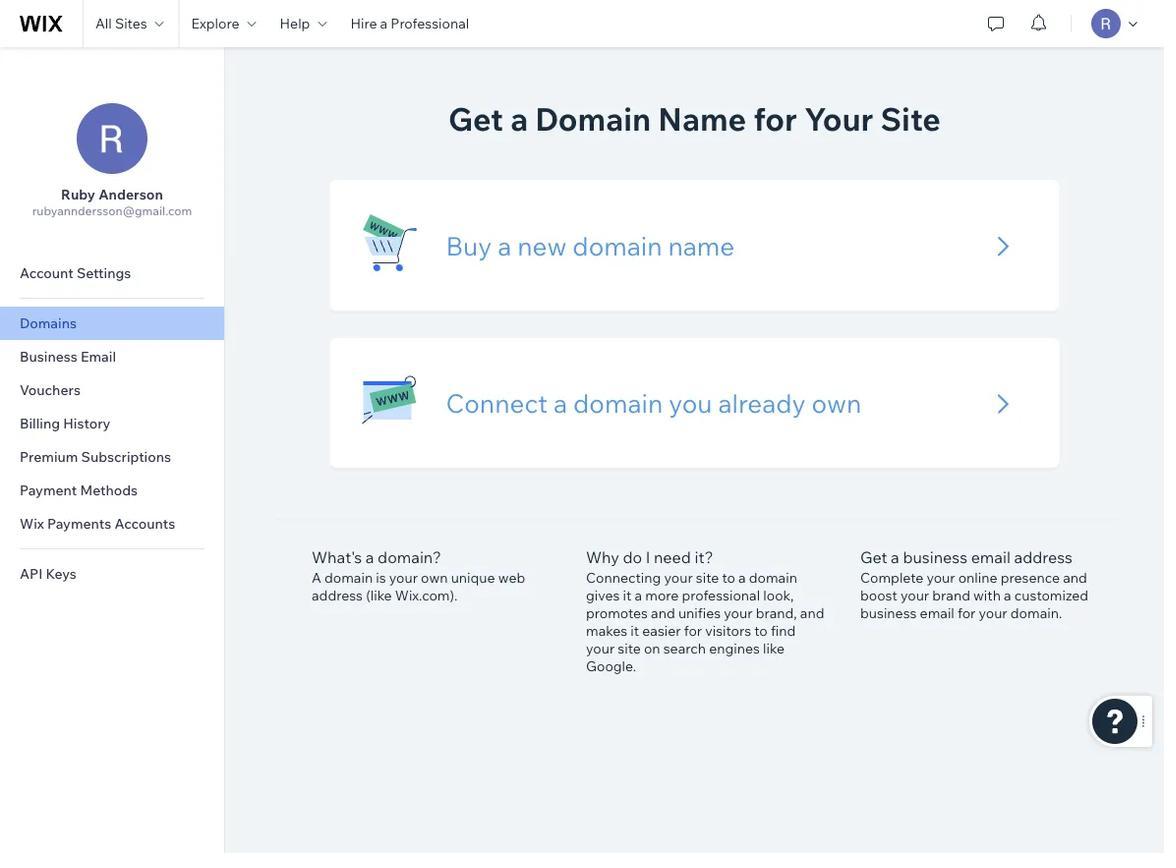 Task type: describe. For each thing, give the bounding box(es) containing it.
api keys link
[[0, 558, 224, 591]]

account settings
[[20, 265, 131, 282]]

all
[[95, 15, 112, 32]]

vouchers link
[[0, 374, 224, 407]]

billing history link
[[0, 407, 224, 441]]

domains
[[20, 315, 77, 332]]

accounts
[[115, 516, 175, 533]]

business email
[[20, 348, 116, 366]]

payment methods
[[20, 482, 138, 499]]

api keys
[[20, 566, 76, 583]]

keys
[[46, 566, 76, 583]]

premium subscriptions link
[[0, 441, 224, 474]]

payments
[[47, 516, 111, 533]]

sidebar element
[[0, 47, 225, 854]]

ruby
[[61, 186, 95, 203]]

help button
[[268, 0, 339, 47]]

wix payments accounts link
[[0, 508, 224, 541]]

account settings link
[[0, 257, 224, 290]]

business email link
[[0, 340, 224, 374]]



Task type: locate. For each thing, give the bounding box(es) containing it.
a
[[380, 15, 388, 32]]

vouchers
[[20, 382, 81, 399]]

methods
[[80, 482, 138, 499]]

professional
[[391, 15, 469, 32]]

subscriptions
[[81, 449, 171, 466]]

payment
[[20, 482, 77, 499]]

premium subscriptions
[[20, 449, 171, 466]]

wix
[[20, 516, 44, 533]]

help
[[280, 15, 310, 32]]

hire a professional link
[[339, 0, 481, 47]]

billing history
[[20, 415, 111, 432]]

billing
[[20, 415, 60, 432]]

all sites
[[95, 15, 147, 32]]

rubyanndersson@gmail.com
[[32, 204, 192, 218]]

payment methods link
[[0, 474, 224, 508]]

premium
[[20, 449, 78, 466]]

explore
[[191, 15, 240, 32]]

hire a professional
[[351, 15, 469, 32]]

business
[[20, 348, 78, 366]]

history
[[63, 415, 111, 432]]

hire
[[351, 15, 377, 32]]

domains link
[[0, 307, 224, 340]]

ruby anderson rubyanndersson@gmail.com
[[32, 186, 192, 218]]

sites
[[115, 15, 147, 32]]

account
[[20, 265, 74, 282]]

wix payments accounts
[[20, 516, 175, 533]]

settings
[[77, 265, 131, 282]]

email
[[81, 348, 116, 366]]

api
[[20, 566, 43, 583]]

anderson
[[99, 186, 163, 203]]



Task type: vqa. For each thing, say whether or not it's contained in the screenshot.
PREMIUM SUBSCRIPTIONS link at the bottom
yes



